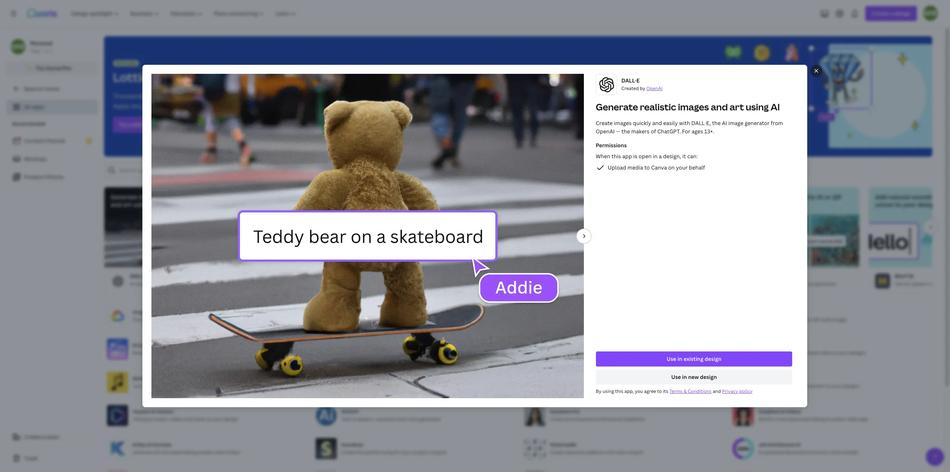 Task type: describe. For each thing, give the bounding box(es) containing it.
advanced
[[788, 416, 809, 422]]

chatgpt.
[[658, 128, 681, 135]]

openai inside dall·e created by openai
[[647, 85, 663, 92]]

create left the beautiful,
[[758, 316, 773, 323]]

job
[[758, 442, 767, 448]]

and inside button
[[438, 167, 448, 174]]

0 vertical spatial the
[[712, 119, 721, 127]]

using inside "soundraw create the perfect song for your project using ai"
[[429, 449, 441, 455]]

avatar inside heygen ai avatars talking ai avatar videos that level up your design
[[154, 416, 168, 422]]

murf ai image
[[875, 273, 890, 289]]

for
[[394, 449, 400, 455]]

text inside melodymuse turn text into tunes
[[144, 383, 152, 389]]

art
[[572, 383, 581, 389]]

design inside add natural-sounding voices to your design
[[918, 200, 937, 209]]

mockups
[[24, 155, 47, 162]]

your inside dream it up, and see your words turn into visuals
[[390, 193, 404, 201]]

behalf
[[689, 164, 705, 171]]

your inside avatars by neiroai turn your designs into captivating videos with ai
[[561, 316, 571, 323]]

murf ai image
[[869, 214, 950, 267]]

photos
[[46, 173, 64, 180]]

productivity
[[325, 167, 356, 174]]

qr inside mojo ai ai art, qr art generator
[[565, 383, 571, 389]]

qr inside convert text into ai or qr art
[[832, 193, 841, 201]]

talking for deepreel ai videos world's most advanced talking ai avatar video app
[[811, 416, 825, 422]]

a left head at the bottom of the page
[[788, 350, 791, 356]]

and inside dream it up, and see your words turn into visuals
[[366, 193, 377, 201]]

trash link
[[6, 451, 98, 466]]

cover
[[815, 449, 828, 455]]

agree
[[644, 388, 656, 394]]

can:
[[687, 153, 698, 160]]

use in new design button
[[596, 370, 793, 385]]

text inside turn your text into photorealistic ai images
[[249, 193, 261, 201]]

voiceover
[[375, 416, 396, 422]]

builder
[[844, 449, 859, 455]]

mojo
[[550, 375, 561, 382]]

maria williams image
[[11, 39, 26, 54]]

terms & conditions link
[[670, 388, 712, 394]]

dall·e image
[[104, 214, 204, 267]]

videos for heygen ai avatars talking ai avatar videos that level up your design
[[169, 416, 183, 422]]

ai inside convert text into ai or qr art
[[817, 193, 823, 201]]

qr left "code"
[[813, 316, 819, 323]]

for you
[[254, 167, 273, 174]]

1 vertical spatial instantly
[[758, 350, 778, 356]]

product
[[24, 173, 45, 180]]

avatars inside generate video avatars to represent your speech
[[484, 193, 506, 201]]

head
[[808, 350, 818, 356]]

generator inside imagen photorealistic ai image generator from google
[[184, 316, 205, 323]]

any inside thousands of transparent and background-free animations. apply any color palette, personalize and make it yours.
[[131, 102, 142, 110]]

personal
[[30, 40, 53, 47]]

from inside create images quickly and easily with dall·e, the ai image generator from openai — the makers of chatgpt. for ages 13+.
[[771, 119, 783, 127]]

0 vertical spatial avatars by neiroai image
[[432, 214, 532, 267]]

most
[[776, 416, 787, 422]]

up,
[[356, 193, 365, 201]]

sounding
[[912, 193, 939, 201]]

job and resume ai ai-powered resume/cv & cover letter builder
[[758, 442, 859, 455]]

ai- inside job and resume ai ai-powered resume/cv & cover letter builder
[[758, 449, 765, 455]]

represent
[[438, 200, 467, 209]]

thousands
[[113, 92, 145, 100]]

generator inside imagen ai image generator by google
[[259, 281, 280, 287]]

by inside dall·e ai image generator by openai
[[173, 281, 178, 287]]

ai inside patternedai create seamless patterns with text using ai
[[639, 449, 643, 455]]

turn inside avatars by neiroai turn your designs into captivating videos with ai
[[550, 316, 560, 323]]

enhanced
[[572, 416, 593, 422]]

0 horizontal spatial all
[[24, 103, 31, 110]]

canva inside try canva pro button
[[45, 64, 61, 72]]

virtual
[[458, 281, 472, 287]]

magic media instantly generate images and videos with ai.
[[341, 309, 439, 323]]

add
[[875, 193, 887, 201]]

dall·e image
[[110, 273, 125, 289]]

powered inside job and resume ai ai-powered resume/cv & cover letter builder
[[765, 449, 784, 455]]

create inside create images quickly and easily with dall·e, the ai image generator from openai — the makers of chatgpt. for ages 13+.
[[596, 119, 613, 127]]

ai inside imagen ai image generator by google
[[239, 281, 244, 287]]

1 vertical spatial canva
[[651, 164, 667, 171]]

something inside 'magic morph turn elements of your design into something extraordinary'
[[415, 350, 438, 356]]

images inside magic media instantly generate images and videos with ai.
[[382, 316, 397, 323]]

image inside speedpaint convert any image to a speed drawing video
[[369, 383, 382, 389]]

apply
[[113, 102, 130, 110]]

with inside magic media instantly generate images and videos with ai.
[[423, 316, 432, 323]]

with inside create images quickly and easily with dall·e, the ai image generator from openai — the makers of chatgpt. for ages 13+.
[[679, 119, 690, 127]]

speech inside murf ai text-to-speech voice gene
[[912, 281, 927, 287]]

all apps button
[[475, 163, 505, 178]]

generator inside create images quickly and easily with dall·e, the ai image generator from openai — the makers of chatgpt. for ages 13+.
[[745, 119, 770, 127]]

natural-
[[889, 193, 912, 201]]

melodymuse turn text into tunes
[[133, 375, 175, 389]]

ai inside magic media ai media generator
[[348, 281, 353, 287]]

0 vertical spatial generate realistic images and art using ai
[[596, 101, 780, 113]]

heygen
[[133, 408, 150, 415]]

enhancer boost images quality & size
[[133, 342, 191, 356]]

using inside generate realistic images and art using ai
[[133, 200, 148, 209]]

and
[[768, 442, 777, 448]]

list containing content planner
[[6, 133, 98, 185]]

design inside dropdown button
[[705, 355, 722, 362]]

into inside avatars by neiroai turn your designs into captivating videos with ai
[[590, 316, 598, 323]]

new
[[688, 373, 699, 380]]

your inside turn your text into photorealistic ai images
[[234, 193, 248, 201]]

use in new design
[[671, 373, 717, 380]]

art inside convert text into ai or qr art
[[766, 200, 774, 209]]

morph for magic morph ai style generator
[[583, 272, 600, 280]]

into inside 'magic morph turn elements of your design into something extraordinary'
[[406, 350, 414, 356]]

this for app
[[612, 153, 621, 160]]

designs for instantly add a talking head video to your designs
[[849, 350, 866, 356]]

& inside enhancer boost images quality & size
[[179, 350, 182, 356]]

art,
[[555, 383, 563, 389]]

palette,
[[160, 102, 182, 110]]

text inside convert text into ai or qr art
[[791, 193, 803, 201]]

use for use in existing design
[[667, 355, 676, 362]]

& right terms
[[684, 388, 687, 394]]

share and publish button
[[418, 163, 473, 178]]

Input field to search for apps search field
[[119, 163, 235, 177]]

recommended
[[12, 121, 45, 127]]

into inside melodymuse turn text into tunes
[[153, 383, 162, 389]]

0 vertical spatial magic morph image
[[541, 214, 641, 267]]

from inside imagen photorealistic ai image generator from google
[[206, 316, 217, 323]]

extraordinary inside 'magic morph turn elements of your design into something extraordinary'
[[439, 350, 469, 356]]

1 vertical spatial you
[[635, 388, 643, 394]]

into inside convert text into ai or qr art
[[804, 193, 816, 201]]

ai inside avatars by neiroai turn your designs into captivating videos with ai
[[651, 316, 655, 323]]

use in existing design
[[667, 355, 722, 362]]

try for try lottiefiles
[[119, 121, 127, 128]]

top level navigation element
[[66, 6, 303, 21]]

magic media ai media generator
[[348, 272, 390, 287]]

magic morph ai style generator
[[567, 272, 605, 287]]

text-
[[895, 281, 905, 287]]

—
[[616, 128, 620, 135]]

openai link
[[647, 85, 663, 92]]

upload
[[608, 164, 626, 171]]

create a team
[[24, 433, 59, 440]]

turn inside melodymuse turn text into tunes
[[133, 383, 143, 389]]

realistic inside generate realistic images and art using ai
[[139, 193, 162, 201]]

code
[[820, 316, 831, 323]]

images inside create images quickly and easily with dall·e, the ai image generator from openai — the makers of chatgpt. for ages 13+.
[[614, 119, 632, 127]]

share
[[422, 167, 437, 174]]

images inside sketch to life turn sketches into realistic images
[[609, 350, 624, 356]]

of inside 'magic morph turn elements of your design into something extraordinary'
[[373, 350, 378, 356]]

ai inside dall·e ai image generator by openai
[[130, 281, 134, 287]]

images inside turn your text into photorealistic ai images
[[270, 200, 290, 209]]

a inside permissions when this app is open in a design, it can:
[[659, 153, 662, 160]]

it inside thousands of transparent and background-free animations. apply any color palette, personalize and make it yours.
[[248, 102, 252, 110]]

imagen for imagen photorealistic ai image generator from google
[[133, 309, 149, 315]]

ai inside aivoov text to speech, voiceover & ai voice generator
[[402, 416, 406, 422]]

turn inside sketch to life turn sketches into realistic images
[[550, 350, 560, 356]]

1 horizontal spatial add
[[792, 383, 800, 389]]

to inside add natural-sounding voices to your design
[[895, 200, 902, 209]]

aivoov
[[341, 408, 359, 415]]

publish
[[449, 167, 468, 174]]

avatars for avatars by neiroai turn your designs into captivating videos with ai
[[550, 309, 567, 315]]

is
[[633, 153, 638, 160]]

its
[[663, 388, 668, 394]]

ai- inside headshot pro create ai-enhanced professional headshots
[[565, 416, 572, 422]]

upload media to canva on your behalf
[[608, 164, 705, 171]]

any inside speedpaint convert any image to a speed drawing video
[[360, 383, 368, 389]]

lottiefiles for featured lottiefiles
[[113, 69, 175, 85]]

design
[[367, 167, 385, 174]]

•
[[41, 48, 43, 54]]

0 vertical spatial add
[[779, 350, 787, 356]]

to
[[566, 342, 571, 348]]

generate video avatars to represent your speech
[[438, 193, 514, 209]]

app inside permissions when this app is open in a design, it can:
[[622, 153, 632, 160]]

see
[[379, 193, 389, 201]]

permissions when this app is open in a design, it can:
[[596, 142, 698, 160]]

generator inside magic morph ai style generator
[[584, 281, 605, 287]]

magic morph turn elements of your design into something extraordinary
[[341, 342, 469, 356]]

free
[[30, 48, 40, 54]]

easily
[[663, 119, 678, 127]]

0 vertical spatial imagen image
[[214, 214, 313, 267]]

quality
[[163, 350, 178, 356]]

apps inside all apps link
[[32, 103, 44, 110]]

1
[[50, 48, 52, 54]]

letter
[[829, 449, 843, 455]]

avatars for avatars by neiroai virtual presenter
[[458, 272, 477, 280]]

dall·e for dall·e ai image generator by openai
[[130, 272, 148, 280]]

ai inside murf ai text-to-speech voice gene
[[908, 272, 914, 280]]

make
[[231, 102, 246, 110]]

realistic inside sketch to life turn sketches into realistic images
[[591, 350, 608, 356]]

magic for magic morph turn elements of your design into something extraordinary
[[341, 342, 354, 348]]

all inside button
[[479, 167, 486, 174]]

ai inside imagen photorealistic ai image generator from google
[[164, 316, 169, 323]]

2 horizontal spatial realistic
[[640, 101, 676, 113]]

into inside turn elements into something extraordinary
[[591, 193, 603, 201]]

design inside dropdown button
[[700, 373, 717, 380]]

imagen ai image generator by google
[[239, 272, 303, 287]]

0 vertical spatial talking
[[792, 350, 806, 356]]

trash
[[24, 455, 38, 462]]

elements inside turn elements into something extraordinary
[[562, 193, 589, 201]]

headshot
[[550, 408, 571, 415]]

1 horizontal spatial video
[[819, 350, 832, 356]]

avatar inside deepreel ai videos world's most advanced talking ai avatar video app
[[832, 416, 845, 422]]

1 vertical spatial avatars by neiroai image
[[438, 273, 453, 289]]

1 vertical spatial magic morph image
[[547, 273, 562, 289]]

with inside patternedai create seamless patterns with text using ai
[[606, 449, 616, 455]]

featured
[[115, 61, 137, 66]]

animations.
[[252, 92, 285, 100]]

create inside patternedai create seamless patterns with text using ai
[[550, 449, 564, 455]]

speedpaint
[[341, 375, 366, 382]]

song
[[382, 449, 393, 455]]

a preview image of the app named "lottiefiles" showing multiple animations with different color palettes image
[[718, 36, 932, 157]]

lottiefiles for try lottiefiles
[[128, 121, 156, 128]]

content planner
[[24, 137, 66, 144]]

designs inside avatars by neiroai turn your designs into captivating videos with ai
[[572, 316, 588, 323]]

sketch to life turn sketches into realistic images
[[550, 342, 624, 356]]

avatars inside heygen ai avatars talking ai avatar videos that level up your design
[[157, 408, 174, 415]]

turn
[[348, 200, 361, 209]]

ai inside turn your text into photorealistic ai images
[[262, 200, 268, 209]]

your inside add natural-sounding voices to your design
[[903, 200, 916, 209]]

content planner link
[[6, 133, 98, 148]]



Task type: locate. For each thing, give the bounding box(es) containing it.
0 vertical spatial dall·e
[[622, 77, 640, 84]]

0 vertical spatial of
[[146, 92, 152, 100]]

in inside dropdown button
[[678, 355, 683, 362]]

1 horizontal spatial canva
[[651, 164, 667, 171]]

apps right publish
[[487, 167, 500, 174]]

lottiefiles inside button
[[128, 121, 156, 128]]

headshot pro create ai-enhanced professional headshots
[[550, 408, 645, 422]]

ai- down the job on the bottom right of page
[[758, 449, 765, 455]]

avatar up letter
[[832, 416, 845, 422]]

2 vertical spatial it
[[350, 193, 354, 201]]

1 vertical spatial in
[[678, 355, 683, 362]]

back to home link
[[6, 81, 98, 96]]

a left design,
[[659, 153, 662, 160]]

media down is
[[628, 164, 643, 171]]

design essentials
[[367, 167, 411, 174]]

magic up style
[[567, 272, 582, 280]]

1 horizontal spatial voice
[[929, 281, 940, 287]]

elements
[[562, 193, 589, 201], [352, 350, 372, 356]]

all apps link
[[6, 99, 98, 115]]

generate
[[596, 101, 638, 113], [110, 193, 137, 201], [438, 193, 465, 201], [133, 449, 153, 455]]

to-
[[905, 281, 912, 287]]

dall·e for dall·e created by openai
[[622, 77, 640, 84]]

0 vertical spatial use
[[667, 355, 676, 362]]

create inside button
[[24, 433, 41, 440]]

tunes
[[163, 383, 175, 389]]

enhancer
[[133, 342, 153, 348]]

create beautiful, artistic qr code images
[[758, 316, 847, 323]]

0 horizontal spatial add
[[779, 350, 787, 356]]

1 vertical spatial of
[[651, 128, 656, 135]]

0 vertical spatial google
[[288, 281, 303, 287]]

free •
[[30, 48, 43, 54]]

video inside generate video avatars to represent your speech
[[467, 193, 483, 201]]

2 horizontal spatial openai
[[647, 85, 663, 92]]

the down soundraw
[[357, 449, 364, 455]]

design right new
[[700, 373, 717, 380]]

avatars up the virtual on the bottom left of page
[[458, 272, 477, 280]]

all up "recommended"
[[24, 103, 31, 110]]

generate inside the krikey ai animate generate 3d animated talking avatars with krikey!
[[133, 449, 153, 455]]

with right captivating
[[640, 316, 650, 323]]

with left krikey!
[[215, 449, 225, 455]]

ai- inside ai-powered button
[[284, 167, 291, 174]]

speech down all apps button
[[483, 200, 504, 209]]

add natural-sounding voices to your design
[[875, 193, 939, 209]]

& left cover
[[811, 449, 814, 455]]

speech,
[[357, 416, 374, 422]]

apps down back to home
[[32, 103, 44, 110]]

1 horizontal spatial any
[[360, 383, 368, 389]]

1 vertical spatial all
[[479, 167, 486, 174]]

0 vertical spatial lottiefiles
[[113, 69, 175, 85]]

ai inside magic morph ai style generator
[[567, 281, 571, 287]]

videos for magic media instantly generate images and videos with ai.
[[408, 316, 422, 323]]

videos right captivating
[[625, 316, 639, 323]]

talking right advanced at the bottom of page
[[811, 416, 825, 422]]

2 horizontal spatial talking
[[811, 416, 825, 422]]

avatars down all apps button
[[484, 193, 506, 201]]

by inside imagen ai image generator by google
[[281, 281, 287, 287]]

you left "ai-powered" on the left of the page
[[263, 167, 273, 174]]

a left speed
[[389, 383, 391, 389]]

neiroai down style
[[574, 309, 591, 315]]

0 vertical spatial for
[[682, 128, 691, 135]]

openai inside dall·e ai image generator by openai
[[179, 281, 196, 287]]

team
[[47, 433, 59, 440]]

2 horizontal spatial the
[[712, 119, 721, 127]]

all right publish
[[479, 167, 486, 174]]

design up speedpaint convert any image to a speed drawing video
[[390, 350, 404, 356]]

generator right image
[[150, 281, 172, 287]]

your inside generate video avatars to represent your speech
[[468, 200, 482, 209]]

seamless
[[565, 449, 585, 455]]

level
[[195, 416, 205, 422]]

heygen ai avatars talking ai avatar videos that level up your design
[[133, 408, 238, 422]]

0 vertical spatial from
[[771, 119, 783, 127]]

media down magic media image
[[365, 272, 381, 280]]

beautiful,
[[774, 316, 795, 323]]

videos
[[408, 316, 422, 323], [625, 316, 639, 323], [169, 416, 183, 422]]

0 vertical spatial canva
[[45, 64, 61, 72]]

generate inside generate realistic images and art using ai
[[110, 193, 137, 201]]

design right up
[[224, 416, 238, 422]]

of up speedpaint convert any image to a speed drawing video
[[373, 350, 378, 356]]

something
[[547, 200, 578, 209], [415, 350, 438, 356]]

1 vertical spatial for
[[254, 167, 262, 174]]

of inside create images quickly and easily with dall·e, the ai image generator from openai — the makers of chatgpt. for ages 13+.
[[651, 128, 656, 135]]

video
[[426, 383, 439, 389]]

of up "color"
[[146, 92, 152, 100]]

resume
[[778, 442, 795, 448]]

of right makers
[[651, 128, 656, 135]]

realistic
[[640, 101, 676, 113], [139, 193, 162, 201], [591, 350, 608, 356]]

dall·e inside dall·e created by openai
[[622, 77, 640, 84]]

0 horizontal spatial all apps
[[24, 103, 44, 110]]

to inside generate video avatars to represent your speech
[[507, 193, 514, 201]]

murf ai text-to-speech voice gene
[[895, 272, 950, 287]]

krikey
[[133, 442, 146, 448]]

use for use in new design
[[671, 373, 681, 380]]

0 vertical spatial elements
[[562, 193, 589, 201]]

qr right art,
[[565, 383, 571, 389]]

image inside imagen photorealistic ai image generator from google
[[170, 316, 183, 323]]

powered inside button
[[291, 167, 313, 174]]

openai left —
[[596, 128, 615, 135]]

in inside dropdown button
[[682, 373, 687, 380]]

maria williams element
[[11, 39, 26, 54]]

1 horizontal spatial speech
[[912, 281, 927, 287]]

0 horizontal spatial avatars
[[157, 408, 174, 415]]

design inside heygen ai avatars talking ai avatar videos that level up your design
[[224, 416, 238, 422]]

0 vertical spatial something
[[547, 200, 578, 209]]

0 horizontal spatial apps
[[32, 103, 44, 110]]

voice inside aivoov text to speech, voiceover & ai voice generator
[[407, 416, 419, 422]]

a left "team"
[[42, 433, 45, 440]]

1 vertical spatial imagen image
[[220, 273, 235, 289]]

realistic down input field to search for apps search box
[[139, 193, 162, 201]]

dall·e inside dall·e ai image generator by openai
[[130, 272, 148, 280]]

speed
[[392, 383, 406, 389]]

imagen for imagen ai image generator by google
[[239, 272, 258, 280]]

this for app,
[[615, 388, 623, 394]]

2 avatar from the left
[[832, 416, 845, 422]]

turn inside turn elements into something extraordinary
[[547, 193, 561, 201]]

avatars by neiroai virtual presenter
[[458, 272, 506, 287]]

0 horizontal spatial generator
[[150, 281, 172, 287]]

1 horizontal spatial avatars
[[484, 193, 506, 201]]

0 horizontal spatial any
[[131, 102, 142, 110]]

0 vertical spatial avatars
[[484, 193, 506, 201]]

1 vertical spatial powered
[[765, 449, 784, 455]]

into inside dream it up, and see your words turn into visuals
[[362, 200, 374, 209]]

it inside dream it up, and see your words turn into visuals
[[350, 193, 354, 201]]

design right existing
[[705, 355, 722, 362]]

of inside thousands of transparent and background-free animations. apply any color palette, personalize and make it yours.
[[146, 92, 152, 100]]

magic morph image
[[541, 214, 641, 267], [547, 273, 562, 289]]

1 vertical spatial dall·e
[[130, 272, 148, 280]]

by using this app, you agree to its terms & conditions and privacy policy
[[596, 388, 753, 394]]

photorealistic
[[220, 200, 261, 209]]

0 horizontal spatial neiroai
[[486, 272, 506, 280]]

1 horizontal spatial generator
[[582, 383, 604, 389]]

add left head at the bottom of the page
[[779, 350, 787, 356]]

patternedai create seamless patterns with text using ai
[[550, 442, 643, 455]]

openai up imagen photorealistic ai image generator from google
[[179, 281, 196, 287]]

media inside magic media ai media generator
[[365, 272, 381, 280]]

1 avatar from the left
[[154, 416, 168, 422]]

it left up,
[[350, 193, 354, 201]]

1 horizontal spatial dall·e
[[622, 77, 640, 84]]

try down •
[[36, 64, 44, 72]]

home
[[44, 85, 59, 92]]

and inside create images quickly and easily with dall·e, the ai image generator from openai — the makers of chatgpt. for ages 13+.
[[653, 119, 662, 127]]

dall·e created by openai
[[622, 77, 663, 92]]

media for magic media ai media generator
[[365, 272, 381, 280]]

text left or
[[791, 193, 803, 201]]

planner
[[46, 137, 66, 144]]

1 horizontal spatial it
[[350, 193, 354, 201]]

2 horizontal spatial ai-
[[758, 449, 765, 455]]

dall·e up created at the top right of the page
[[622, 77, 640, 84]]

1 horizontal spatial instantly
[[758, 350, 778, 356]]

existing
[[684, 355, 704, 362]]

talking right animated
[[183, 449, 197, 455]]

avatars by neiroai image
[[432, 214, 532, 267], [438, 273, 453, 289]]

in for use in existing design
[[678, 355, 683, 362]]

images inside enhancer boost images quality & size
[[147, 350, 162, 356]]

in left new
[[682, 373, 687, 380]]

headshots
[[622, 416, 645, 422]]

canva left on
[[651, 164, 667, 171]]

1 vertical spatial designs
[[849, 350, 866, 356]]

and inside generate realistic images and art using ai
[[110, 200, 121, 209]]

dall·e ai image generator by openai
[[130, 272, 196, 287]]

with right patterns
[[606, 449, 616, 455]]

text down for you button
[[249, 193, 261, 201]]

your inside heygen ai avatars talking ai avatar videos that level up your design
[[213, 416, 223, 422]]

with right easily
[[679, 119, 690, 127]]

openai inside create images quickly and easily with dall·e, the ai image generator from openai — the makers of chatgpt. for ages 13+.
[[596, 128, 615, 135]]

create up permissions
[[596, 119, 613, 127]]

talking left head at the bottom of the page
[[792, 350, 806, 356]]

neiroai for avatars by neiroai virtual presenter
[[486, 272, 506, 280]]

to inside aivoov text to speech, voiceover & ai voice generator
[[351, 416, 356, 422]]

any down thousands
[[131, 102, 142, 110]]

designs for an easy way to add voiceovers to your designs
[[843, 383, 859, 389]]

ages
[[692, 128, 703, 135]]

design essentials button
[[363, 163, 416, 178]]

1 vertical spatial the
[[622, 128, 630, 135]]

1 horizontal spatial convert
[[766, 193, 790, 201]]

image inside imagen ai image generator by google
[[245, 281, 258, 287]]

media right magic media icon
[[354, 281, 367, 287]]

your inside "soundraw create the perfect song for your project using ai"
[[401, 449, 411, 455]]

13+.
[[705, 128, 715, 135]]

magic for magic media ai media generator
[[348, 272, 364, 280]]

into
[[262, 193, 274, 201], [591, 193, 603, 201], [804, 193, 816, 201], [362, 200, 374, 209], [590, 316, 598, 323], [406, 350, 414, 356], [581, 350, 590, 356], [153, 383, 162, 389]]

video down all apps button
[[467, 193, 483, 201]]

turn your text into photorealistic ai images
[[220, 193, 290, 209]]

all apps up "recommended"
[[24, 103, 44, 110]]

ai- right for you
[[284, 167, 291, 174]]

for left "ages"
[[682, 128, 691, 135]]

neiroai for avatars by neiroai turn your designs into captivating videos with ai
[[574, 309, 591, 315]]

an
[[758, 383, 764, 389]]

0 horizontal spatial morph
[[355, 342, 370, 348]]

a
[[659, 153, 662, 160], [788, 350, 791, 356], [389, 383, 391, 389], [42, 433, 45, 440]]

0 horizontal spatial speech
[[483, 200, 504, 209]]

video up builder
[[846, 416, 859, 422]]

1 vertical spatial avatars
[[550, 309, 567, 315]]

1 vertical spatial video
[[819, 350, 832, 356]]

openai
[[647, 85, 663, 92], [596, 128, 615, 135], [179, 281, 196, 287]]

speech
[[483, 200, 504, 209], [912, 281, 927, 287]]

magic right magic media icon
[[348, 272, 364, 280]]

imagen photorealistic ai image generator from google
[[133, 309, 233, 323]]

with inside the krikey ai animate generate 3d animated talking avatars with krikey!
[[215, 449, 225, 455]]

2 vertical spatial avatars
[[157, 408, 174, 415]]

realistic down openai link
[[640, 101, 676, 113]]

1 vertical spatial apps
[[487, 167, 500, 174]]

you inside for you button
[[263, 167, 273, 174]]

you right app,
[[635, 388, 643, 394]]

mojo ai image
[[760, 214, 859, 267]]

this inside permissions when this app is open in a design, it can:
[[612, 153, 621, 160]]

talking for krikey ai animate generate 3d animated talking avatars with krikey!
[[183, 449, 197, 455]]

talking inside the krikey ai animate generate 3d animated talking avatars with krikey!
[[183, 449, 197, 455]]

0 vertical spatial generator
[[150, 281, 172, 287]]

all apps right publish
[[479, 167, 500, 174]]

0 vertical spatial app
[[622, 153, 632, 160]]

1 horizontal spatial from
[[771, 119, 783, 127]]

for inside create images quickly and easily with dall·e, the ai image generator from openai — the makers of chatgpt. for ages 13+.
[[682, 128, 691, 135]]

avatars
[[458, 272, 477, 280], [550, 309, 567, 315], [157, 408, 174, 415]]

media for magic media instantly generate images and videos with ai.
[[355, 309, 369, 315]]

avatars up sketch
[[550, 309, 567, 315]]

0 horizontal spatial elements
[[352, 350, 372, 356]]

1 horizontal spatial media
[[628, 164, 643, 171]]

morph inside magic morph ai style generator
[[583, 272, 600, 280]]

speech inside generate video avatars to represent your speech
[[483, 200, 504, 209]]

0 vertical spatial media
[[628, 164, 643, 171]]

generator right art
[[582, 383, 604, 389]]

qr right or
[[832, 193, 841, 201]]

create left "team"
[[24, 433, 41, 440]]

qr up artistic
[[800, 281, 807, 287]]

convert inside convert text into ai or qr art
[[766, 193, 790, 201]]

avatars right heygen
[[157, 408, 174, 415]]

0 horizontal spatial imagen
[[133, 309, 149, 315]]

extraordinary inside turn elements into something extraordinary
[[580, 200, 620, 209]]

in right open
[[653, 153, 658, 160]]

lottiefiles down "color"
[[128, 121, 156, 128]]

avatars left krikey!
[[198, 449, 214, 455]]

free
[[239, 92, 250, 100]]

pro up enhanced
[[572, 408, 580, 415]]

2 vertical spatial openai
[[179, 281, 196, 287]]

& inside aivoov text to speech, voiceover & ai voice generator
[[398, 416, 401, 422]]

1 horizontal spatial try
[[119, 121, 127, 128]]

something inside turn elements into something extraordinary
[[547, 200, 578, 209]]

all apps
[[24, 103, 44, 110], [479, 167, 500, 174]]

neiroai up presenter
[[486, 272, 506, 280]]

magic inside magic media instantly generate images and videos with ai.
[[341, 309, 354, 315]]

1 horizontal spatial extraordinary
[[580, 200, 620, 209]]

this left app,
[[615, 388, 623, 394]]

in inside permissions when this app is open in a design, it can:
[[653, 153, 658, 160]]

0 horizontal spatial avatar
[[154, 416, 168, 422]]

2 horizontal spatial avatars
[[550, 309, 567, 315]]

use inside dropdown button
[[667, 355, 676, 362]]

imagen image
[[214, 214, 313, 267], [220, 273, 235, 289]]

0 horizontal spatial videos
[[169, 416, 183, 422]]

1 horizontal spatial of
[[373, 350, 378, 356]]

1 horizontal spatial openai
[[596, 128, 615, 135]]

talking
[[133, 416, 148, 422]]

0 horizontal spatial convert
[[341, 383, 359, 389]]

created
[[622, 85, 639, 92]]

list
[[6, 133, 98, 185]]

terms
[[670, 388, 683, 394]]

with left ai.
[[423, 316, 432, 323]]

magic inside magic morph ai style generator
[[567, 272, 582, 280]]

by inside avatars by neiroai turn your designs into captivating videos with ai
[[568, 309, 573, 315]]

way
[[776, 383, 785, 389]]

1 vertical spatial talking
[[811, 416, 825, 422]]

google
[[288, 281, 303, 287], [218, 316, 233, 323]]

generate inside generate video avatars to represent your speech
[[438, 193, 465, 201]]

in for use in new design
[[682, 373, 687, 380]]

using inside patternedai create seamless patterns with text using ai
[[626, 449, 638, 455]]

1 horizontal spatial you
[[635, 388, 643, 394]]

media
[[365, 272, 381, 280], [355, 309, 369, 315]]

voice right voiceover
[[407, 416, 419, 422]]

videos inside avatars by neiroai turn your designs into captivating videos with ai
[[625, 316, 639, 323]]

magic media image
[[323, 214, 422, 267]]

on
[[668, 164, 675, 171]]

lottiefiles
[[113, 69, 175, 85], [128, 121, 156, 128]]

2 vertical spatial video
[[846, 416, 859, 422]]

create a team button
[[6, 429, 98, 445]]

dall·e up image
[[130, 272, 148, 280]]

try for try canva pro
[[36, 64, 44, 72]]

ai inside "soundraw create the perfect song for your project using ai"
[[442, 449, 446, 455]]

use in existing design button
[[596, 351, 793, 367]]

1 horizontal spatial avatar
[[832, 416, 845, 422]]

1 horizontal spatial for
[[682, 128, 691, 135]]

magic inside magic media ai media generator
[[348, 272, 364, 280]]

magic media image
[[329, 273, 344, 289]]

into inside sketch to life turn sketches into realistic images
[[581, 350, 590, 356]]

apps
[[32, 103, 44, 110], [487, 167, 500, 174]]

1 vertical spatial generator
[[582, 383, 604, 389]]

1 vertical spatial pro
[[572, 408, 580, 415]]

& right voiceover
[[398, 416, 401, 422]]

0 horizontal spatial you
[[263, 167, 273, 174]]

1 vertical spatial ai-
[[565, 416, 572, 422]]

melodymuse
[[133, 375, 161, 382]]

share and publish
[[422, 167, 468, 174]]

use left existing
[[667, 355, 676, 362]]

0 horizontal spatial extraordinary
[[439, 350, 469, 356]]

use up terms
[[671, 373, 681, 380]]

open
[[639, 153, 652, 160]]

app inside deepreel ai videos world's most advanced talking ai avatar video app
[[860, 416, 868, 422]]

instantly add a talking head video to your designs
[[758, 350, 866, 356]]

ai- down headshot
[[565, 416, 572, 422]]

0 horizontal spatial voice
[[407, 416, 419, 422]]

& left size
[[179, 350, 182, 356]]

color
[[143, 102, 159, 110]]

and
[[189, 92, 200, 100], [711, 101, 728, 113], [219, 102, 230, 110], [653, 119, 662, 127], [438, 167, 448, 174], [366, 193, 377, 201], [110, 200, 121, 209], [791, 281, 799, 287], [398, 316, 406, 323], [713, 388, 721, 394]]

and inside magic media instantly generate images and videos with ai.
[[398, 316, 406, 323]]

talking inside deepreel ai videos world's most advanced talking ai avatar video app
[[811, 416, 825, 422]]

to inside speedpaint convert any image to a speed drawing video
[[383, 383, 388, 389]]

0 vertical spatial avatars
[[458, 272, 477, 280]]

from
[[771, 119, 783, 127], [206, 316, 217, 323]]

canva down 1
[[45, 64, 61, 72]]

realistic right sketches
[[591, 350, 608, 356]]

the right —
[[622, 128, 630, 135]]

by
[[640, 85, 645, 92], [478, 272, 485, 280], [173, 281, 178, 287], [281, 281, 287, 287], [568, 309, 573, 315]]

words
[[329, 200, 347, 209]]

voice left gene
[[929, 281, 940, 287]]

1 horizontal spatial generate realistic images and art using ai
[[596, 101, 780, 113]]

magic for magic media instantly generate images and videos with ai.
[[341, 309, 354, 315]]

yours.
[[253, 102, 271, 110]]

with inside avatars by neiroai turn your designs into captivating videos with ai
[[640, 316, 650, 323]]

it left 'can:'
[[683, 153, 686, 160]]

0 horizontal spatial generate realistic images and art using ai
[[110, 193, 184, 209]]

aivoov text to speech, voiceover & ai voice generator
[[341, 408, 441, 422]]

2 horizontal spatial videos
[[625, 316, 639, 323]]

try canva pro button
[[6, 61, 98, 75]]

a inside speedpaint convert any image to a speed drawing video
[[389, 383, 391, 389]]

by inside dall·e created by openai
[[640, 85, 645, 92]]

1 vertical spatial elements
[[352, 350, 372, 356]]

krikey ai animate generate 3d animated talking avatars with krikey!
[[133, 442, 241, 455]]

add right way on the bottom of the page
[[792, 383, 800, 389]]

0 vertical spatial this
[[612, 153, 621, 160]]

create down soundraw
[[341, 449, 356, 455]]

2 vertical spatial talking
[[183, 449, 197, 455]]

text down melodymuse
[[144, 383, 152, 389]]

pro inside headshot pro create ai-enhanced professional headshots
[[572, 408, 580, 415]]

for up turn your text into photorealistic ai images
[[254, 167, 262, 174]]

ai inside the krikey ai animate generate 3d animated talking avatars with krikey!
[[147, 442, 152, 448]]

apps inside all apps button
[[487, 167, 500, 174]]

all apps inside button
[[479, 167, 500, 174]]

generator inside magic media ai media generator
[[368, 281, 390, 287]]

0 horizontal spatial try
[[36, 64, 44, 72]]

avatars
[[484, 193, 506, 201], [198, 449, 214, 455]]

2 horizontal spatial it
[[683, 153, 686, 160]]

extraordinary
[[580, 200, 620, 209], [439, 350, 469, 356]]

try canva pro
[[36, 64, 71, 72]]

pro up back to home link
[[62, 64, 71, 72]]

instantly left generate
[[341, 316, 361, 323]]

generate
[[362, 316, 381, 323]]

ai inside create images quickly and easily with dall·e, the ai image generator from openai — the makers of chatgpt. for ages 13+.
[[722, 119, 727, 127]]

0 vertical spatial extraordinary
[[580, 200, 620, 209]]

openai right created at the top right of the page
[[647, 85, 663, 92]]

0 horizontal spatial talking
[[183, 449, 197, 455]]

morph for magic morph turn elements of your design into something extraordinary
[[355, 342, 370, 348]]

design right natural-
[[918, 200, 937, 209]]

lottiefiles down featured at top left
[[113, 69, 175, 85]]

magic for magic morph ai style generator
[[567, 272, 582, 280]]

magic up speedpaint
[[341, 342, 354, 348]]

0 horizontal spatial pro
[[62, 64, 71, 72]]

1 vertical spatial lottiefiles
[[128, 121, 156, 128]]

1 vertical spatial realistic
[[139, 193, 162, 201]]

photorealistic
[[133, 316, 163, 323]]

personalize
[[184, 102, 217, 110]]

1 horizontal spatial the
[[622, 128, 630, 135]]

0 vertical spatial all apps
[[24, 103, 44, 110]]

avatars inside the krikey ai animate generate 3d animated talking avatars with krikey!
[[198, 449, 214, 455]]

0 vertical spatial neiroai
[[486, 272, 506, 280]]

speech right the text-
[[912, 281, 927, 287]]

video inside deepreel ai videos world's most advanced talking ai avatar video app
[[846, 416, 859, 422]]

magic down magic media icon
[[341, 309, 354, 315]]

by inside avatars by neiroai virtual presenter
[[478, 272, 485, 280]]

image inside create images quickly and easily with dall·e, the ai image generator from openai — the makers of chatgpt. for ages 13+.
[[729, 119, 744, 127]]

0 horizontal spatial ai-
[[284, 167, 291, 174]]

1 vertical spatial add
[[792, 383, 800, 389]]

the up 13+.
[[712, 119, 721, 127]]

&
[[179, 350, 182, 356], [684, 388, 687, 394], [398, 416, 401, 422], [811, 449, 814, 455]]



Task type: vqa. For each thing, say whether or not it's contained in the screenshot.
Turn inside Turn elements into something extraordinary
yes



